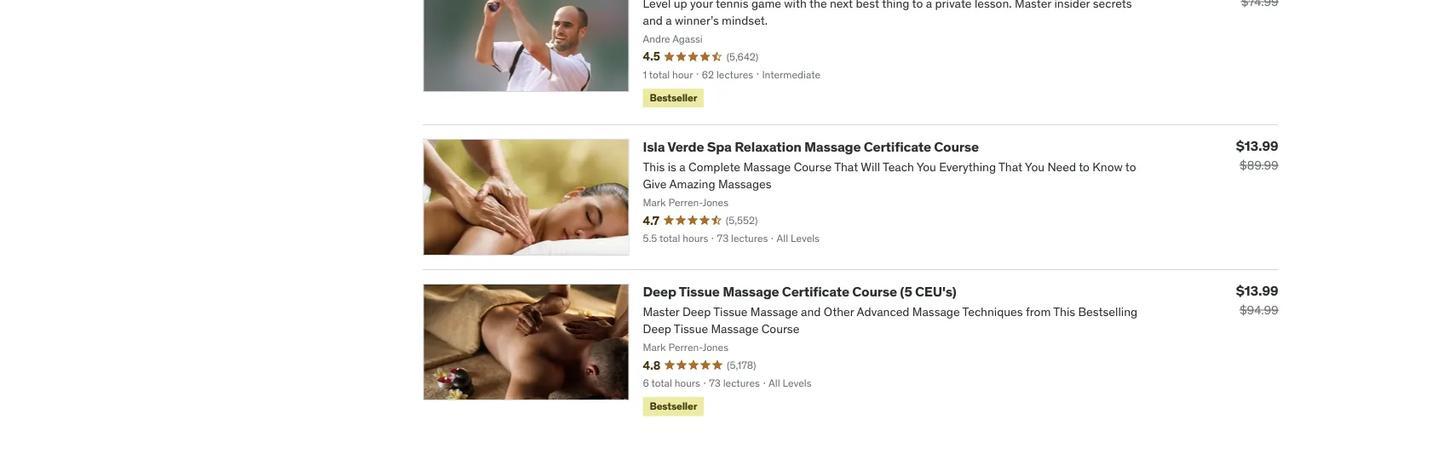 Task type: locate. For each thing, give the bounding box(es) containing it.
1 vertical spatial $13.99
[[1237, 282, 1279, 299]]

certificate
[[864, 138, 932, 156], [782, 283, 850, 301]]

course
[[935, 138, 979, 156], [853, 283, 898, 301]]

1 vertical spatial massage
[[723, 283, 780, 301]]

0 vertical spatial massage
[[805, 138, 861, 156]]

0 horizontal spatial course
[[853, 283, 898, 301]]

$13.99 up $94.99
[[1237, 282, 1279, 299]]

0 horizontal spatial certificate
[[782, 283, 850, 301]]

1 horizontal spatial massage
[[805, 138, 861, 156]]

1 horizontal spatial certificate
[[864, 138, 932, 156]]

$13.99
[[1237, 137, 1279, 154], [1237, 282, 1279, 299]]

0 horizontal spatial massage
[[723, 283, 780, 301]]

massage right relaxation
[[805, 138, 861, 156]]

0 vertical spatial $13.99
[[1237, 137, 1279, 154]]

deep tissue massage certificate course (5 ceu's)
[[643, 283, 957, 301]]

isla verde spa relaxation massage certificate course
[[643, 138, 979, 156]]

deep tissue massage certificate course (5 ceu's) link
[[643, 283, 957, 301]]

1 vertical spatial certificate
[[782, 283, 850, 301]]

0 vertical spatial course
[[935, 138, 979, 156]]

$13.99 up $89.99
[[1237, 137, 1279, 154]]

$13.99 $89.99
[[1237, 137, 1279, 173]]

$89.99
[[1240, 158, 1279, 173]]

1 $13.99 from the top
[[1237, 137, 1279, 154]]

$13.99 for deep tissue massage certificate course (5 ceu's)
[[1237, 282, 1279, 299]]

tissue
[[679, 283, 720, 301]]

2 $13.99 from the top
[[1237, 282, 1279, 299]]

massage
[[805, 138, 861, 156], [723, 283, 780, 301]]

massage right tissue
[[723, 283, 780, 301]]

1 horizontal spatial course
[[935, 138, 979, 156]]

1 vertical spatial course
[[853, 283, 898, 301]]

0 vertical spatial certificate
[[864, 138, 932, 156]]



Task type: vqa. For each thing, say whether or not it's contained in the screenshot.
(5
yes



Task type: describe. For each thing, give the bounding box(es) containing it.
isla
[[643, 138, 665, 156]]

$13.99 $94.99
[[1237, 282, 1279, 318]]

verde
[[668, 138, 704, 156]]

ceu's)
[[916, 283, 957, 301]]

isla verde spa relaxation massage certificate course link
[[643, 138, 979, 156]]

(5
[[900, 283, 913, 301]]

$13.99 for isla verde spa relaxation massage certificate course
[[1237, 137, 1279, 154]]

relaxation
[[735, 138, 802, 156]]

spa
[[707, 138, 732, 156]]

deep
[[643, 283, 677, 301]]

$94.99
[[1240, 303, 1279, 318]]



